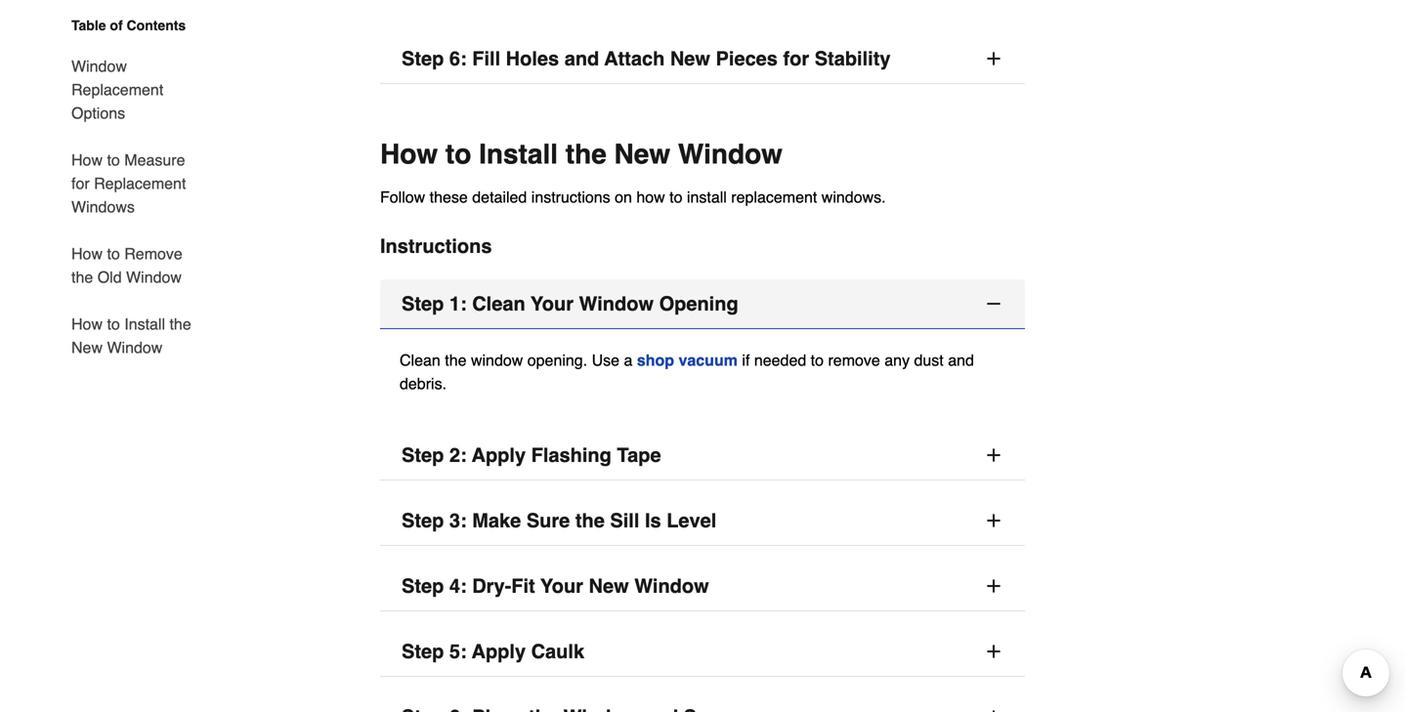Task type: describe. For each thing, give the bounding box(es) containing it.
6:
[[450, 47, 467, 70]]

step for step 2: apply flashing tape
[[402, 444, 444, 467]]

step 2: apply flashing tape button
[[380, 431, 1025, 481]]

vacuum
[[679, 351, 738, 370]]

how
[[637, 188, 665, 206]]

step 6: fill holes and attach new pieces for stability
[[402, 47, 891, 70]]

5:
[[450, 641, 467, 663]]

level
[[667, 510, 717, 532]]

to inside how to remove the old window
[[107, 245, 120, 263]]

sure
[[527, 510, 570, 532]]

step 5: apply caulk button
[[380, 628, 1025, 677]]

step 4: dry-fit your new window
[[402, 575, 709, 598]]

these
[[430, 188, 468, 206]]

of
[[110, 18, 123, 33]]

3:
[[450, 510, 467, 532]]

new right attach
[[670, 47, 711, 70]]

and inside if needed to remove any dust and debris.
[[948, 351, 974, 370]]

old
[[97, 268, 122, 286]]

step for step 3: make sure the sill is level
[[402, 510, 444, 532]]

how to measure for replacement windows link
[[71, 137, 202, 231]]

window inside button
[[635, 575, 709, 598]]

the up "debris."
[[445, 351, 467, 370]]

instructions
[[380, 235, 492, 258]]

for inside button
[[783, 47, 810, 70]]

window replacement options
[[71, 57, 164, 122]]

plus image for tape
[[984, 446, 1004, 465]]

how to install the new window link
[[71, 301, 202, 360]]

step 3: make sure the sill is level button
[[380, 497, 1025, 546]]

1:
[[450, 293, 467, 315]]

sill
[[610, 510, 640, 532]]

0 vertical spatial install
[[479, 139, 558, 170]]

window down old
[[107, 339, 163, 357]]

the inside how to remove the old window
[[71, 268, 93, 286]]

dry-
[[472, 575, 511, 598]]

window
[[471, 351, 523, 370]]

window replacement options link
[[71, 43, 202, 137]]

install
[[687, 188, 727, 206]]

remove
[[124, 245, 183, 263]]

contents
[[127, 18, 186, 33]]

pieces
[[716, 47, 778, 70]]

window inside 'window replacement options'
[[71, 57, 127, 75]]

0 horizontal spatial clean
[[400, 351, 441, 370]]

step for step 5: apply caulk
[[402, 641, 444, 663]]

fill
[[472, 47, 501, 70]]

shop vacuum link
[[637, 351, 738, 370]]

stability
[[815, 47, 891, 70]]

apply for 5:
[[472, 641, 526, 663]]

any
[[885, 351, 910, 370]]

to inside if needed to remove any dust and debris.
[[811, 351, 824, 370]]

window up install
[[678, 139, 783, 170]]

use
[[592, 351, 620, 370]]

clean the window opening. use a shop vacuum
[[400, 351, 738, 370]]

on
[[615, 188, 632, 206]]

to inside "how to install the new window"
[[107, 315, 120, 333]]

4:
[[450, 575, 467, 598]]

step for step 4: dry-fit your new window
[[402, 575, 444, 598]]

step 2: apply flashing tape
[[402, 444, 661, 467]]

plus image for step 4: dry-fit your new window
[[984, 577, 1004, 596]]

how for how to remove the old window 'link' on the top of the page
[[71, 245, 103, 263]]

3 plus image from the top
[[984, 708, 1004, 713]]

windows
[[71, 198, 135, 216]]

how for the how to install the new window link
[[71, 315, 103, 333]]

dust
[[914, 351, 944, 370]]

clean inside button
[[472, 293, 526, 315]]

new down the sill
[[589, 575, 629, 598]]



Task type: vqa. For each thing, say whether or not it's contained in the screenshot.
Step 4: Dry-Fit Your New Window button
yes



Task type: locate. For each thing, give the bounding box(es) containing it.
1 apply from the top
[[472, 444, 526, 467]]

replacement inside how to measure for replacement windows
[[94, 174, 186, 193]]

make
[[472, 510, 521, 532]]

1 horizontal spatial for
[[783, 47, 810, 70]]

shop
[[637, 351, 675, 370]]

window down remove
[[126, 268, 182, 286]]

step left 5: in the bottom of the page
[[402, 641, 444, 663]]

replacement down measure
[[94, 174, 186, 193]]

window up use at the left
[[579, 293, 654, 315]]

new down old
[[71, 339, 103, 357]]

step left "4:"
[[402, 575, 444, 598]]

5 step from the top
[[402, 575, 444, 598]]

if needed to remove any dust and debris.
[[400, 351, 974, 393]]

plus image for the
[[984, 511, 1004, 531]]

new up how at left top
[[614, 139, 671, 170]]

your inside step 4: dry-fit your new window button
[[541, 575, 584, 598]]

step 6: fill holes and attach new pieces for stability button
[[380, 34, 1025, 84]]

options
[[71, 104, 125, 122]]

0 vertical spatial and
[[565, 47, 599, 70]]

measure
[[124, 151, 185, 169]]

0 vertical spatial your
[[531, 293, 574, 315]]

step 4: dry-fit your new window button
[[380, 562, 1025, 612]]

install down how to remove the old window 'link' on the top of the page
[[124, 315, 165, 333]]

flashing
[[531, 444, 612, 467]]

new inside 'table of contents' element
[[71, 339, 103, 357]]

how to remove the old window link
[[71, 231, 202, 301]]

clean right 1:
[[472, 293, 526, 315]]

how down old
[[71, 315, 103, 333]]

step 1: clean your window opening
[[402, 293, 739, 315]]

2 vertical spatial plus image
[[984, 708, 1004, 713]]

how to measure for replacement windows
[[71, 151, 186, 216]]

clean up "debris."
[[400, 351, 441, 370]]

for up windows
[[71, 174, 90, 193]]

the down how to remove the old window 'link' on the top of the page
[[170, 315, 191, 333]]

2 plus image from the top
[[984, 577, 1004, 596]]

step left '2:'
[[402, 444, 444, 467]]

table of contents
[[71, 18, 186, 33]]

fit
[[511, 575, 535, 598]]

1 vertical spatial how to install the new window
[[71, 315, 191, 357]]

how up 'follow'
[[380, 139, 438, 170]]

step 5: apply caulk
[[402, 641, 585, 663]]

new
[[670, 47, 711, 70], [614, 139, 671, 170], [71, 339, 103, 357], [589, 575, 629, 598]]

1 vertical spatial plus image
[[984, 511, 1004, 531]]

0 horizontal spatial and
[[565, 47, 599, 70]]

install inside 'table of contents' element
[[124, 315, 165, 333]]

0 vertical spatial for
[[783, 47, 810, 70]]

apply right '2:'
[[472, 444, 526, 467]]

how for how to measure for replacement windows link
[[71, 151, 103, 169]]

and right holes
[[565, 47, 599, 70]]

step left 6:
[[402, 47, 444, 70]]

0 vertical spatial plus image
[[984, 446, 1004, 465]]

to
[[446, 139, 471, 170], [107, 151, 120, 169], [670, 188, 683, 206], [107, 245, 120, 263], [107, 315, 120, 333], [811, 351, 824, 370]]

1 vertical spatial for
[[71, 174, 90, 193]]

your right fit at the left of the page
[[541, 575, 584, 598]]

if
[[742, 351, 750, 370]]

plus image inside the 'step 2: apply flashing tape' button
[[984, 446, 1004, 465]]

how to install the new window inside the how to install the new window link
[[71, 315, 191, 357]]

1 plus image from the top
[[984, 446, 1004, 465]]

how to install the new window up instructions
[[380, 139, 783, 170]]

window down table
[[71, 57, 127, 75]]

0 horizontal spatial install
[[124, 315, 165, 333]]

the inside button
[[576, 510, 605, 532]]

1 vertical spatial your
[[541, 575, 584, 598]]

your inside step 1: clean your window opening button
[[531, 293, 574, 315]]

3 step from the top
[[402, 444, 444, 467]]

the left the sill
[[576, 510, 605, 532]]

detailed
[[472, 188, 527, 206]]

your
[[531, 293, 574, 315], [541, 575, 584, 598]]

apply
[[472, 444, 526, 467], [472, 641, 526, 663]]

how inside how to remove the old window
[[71, 245, 103, 263]]

apply inside button
[[472, 444, 526, 467]]

attach
[[605, 47, 665, 70]]

2 apply from the top
[[472, 641, 526, 663]]

table
[[71, 18, 106, 33]]

window
[[71, 57, 127, 75], [678, 139, 783, 170], [126, 268, 182, 286], [579, 293, 654, 315], [107, 339, 163, 357], [635, 575, 709, 598]]

1 horizontal spatial install
[[479, 139, 558, 170]]

to up 'these' on the left of page
[[446, 139, 471, 170]]

1 horizontal spatial and
[[948, 351, 974, 370]]

the up instructions
[[566, 139, 607, 170]]

window down is
[[635, 575, 709, 598]]

to down old
[[107, 315, 120, 333]]

to inside how to measure for replacement windows
[[107, 151, 120, 169]]

the
[[566, 139, 607, 170], [71, 268, 93, 286], [170, 315, 191, 333], [445, 351, 467, 370], [576, 510, 605, 532]]

your up opening.
[[531, 293, 574, 315]]

1 vertical spatial replacement
[[94, 174, 186, 193]]

holes
[[506, 47, 559, 70]]

apply right 5: in the bottom of the page
[[472, 641, 526, 663]]

how to install the new window down old
[[71, 315, 191, 357]]

minus image
[[984, 294, 1004, 314]]

step
[[402, 47, 444, 70], [402, 293, 444, 315], [402, 444, 444, 467], [402, 510, 444, 532], [402, 575, 444, 598], [402, 641, 444, 663]]

step 1: clean your window opening button
[[380, 280, 1025, 329]]

2:
[[450, 444, 467, 467]]

follow these detailed instructions on how to install replacement windows.
[[380, 188, 886, 206]]

the left old
[[71, 268, 93, 286]]

to up old
[[107, 245, 120, 263]]

replacement
[[71, 81, 164, 99], [94, 174, 186, 193]]

replacement
[[731, 188, 818, 206]]

2 step from the top
[[402, 293, 444, 315]]

how up old
[[71, 245, 103, 263]]

how to install the new window
[[380, 139, 783, 170], [71, 315, 191, 357]]

follow
[[380, 188, 425, 206]]

opening.
[[528, 351, 588, 370]]

tape
[[617, 444, 661, 467]]

debris.
[[400, 375, 447, 393]]

instructions
[[532, 188, 611, 206]]

2 vertical spatial plus image
[[984, 642, 1004, 662]]

caulk
[[531, 641, 585, 663]]

is
[[645, 510, 661, 532]]

0 horizontal spatial for
[[71, 174, 90, 193]]

apply for 2:
[[472, 444, 526, 467]]

for
[[783, 47, 810, 70], [71, 174, 90, 193]]

opening
[[659, 293, 739, 315]]

for inside how to measure for replacement windows
[[71, 174, 90, 193]]

step left 3:
[[402, 510, 444, 532]]

to left measure
[[107, 151, 120, 169]]

how inside how to measure for replacement windows
[[71, 151, 103, 169]]

replacement up options
[[71, 81, 164, 99]]

1 vertical spatial clean
[[400, 351, 441, 370]]

windows.
[[822, 188, 886, 206]]

1 vertical spatial install
[[124, 315, 165, 333]]

install
[[479, 139, 558, 170], [124, 315, 165, 333]]

plus image inside step 3: make sure the sill is level button
[[984, 511, 1004, 531]]

and
[[565, 47, 599, 70], [948, 351, 974, 370]]

table of contents element
[[56, 16, 202, 360]]

1 plus image from the top
[[984, 49, 1004, 68]]

0 vertical spatial apply
[[472, 444, 526, 467]]

plus image inside step 4: dry-fit your new window button
[[984, 577, 1004, 596]]

plus image
[[984, 49, 1004, 68], [984, 577, 1004, 596], [984, 708, 1004, 713]]

step 3: make sure the sill is level
[[402, 510, 717, 532]]

how
[[380, 139, 438, 170], [71, 151, 103, 169], [71, 245, 103, 263], [71, 315, 103, 333]]

to left 'remove'
[[811, 351, 824, 370]]

step left 1:
[[402, 293, 444, 315]]

remove
[[828, 351, 881, 370]]

window inside how to remove the old window
[[126, 268, 182, 286]]

1 horizontal spatial how to install the new window
[[380, 139, 783, 170]]

needed
[[755, 351, 807, 370]]

and right dust
[[948, 351, 974, 370]]

for right "pieces"
[[783, 47, 810, 70]]

and inside button
[[565, 47, 599, 70]]

3 plus image from the top
[[984, 642, 1004, 662]]

how down options
[[71, 151, 103, 169]]

2 plus image from the top
[[984, 511, 1004, 531]]

4 step from the top
[[402, 510, 444, 532]]

0 vertical spatial clean
[[472, 293, 526, 315]]

plus image inside step 6: fill holes and attach new pieces for stability button
[[984, 49, 1004, 68]]

clean
[[472, 293, 526, 315], [400, 351, 441, 370]]

apply inside button
[[472, 641, 526, 663]]

0 vertical spatial replacement
[[71, 81, 164, 99]]

plus image for step 6: fill holes and attach new pieces for stability
[[984, 49, 1004, 68]]

plus image
[[984, 446, 1004, 465], [984, 511, 1004, 531], [984, 642, 1004, 662]]

how to remove the old window
[[71, 245, 183, 286]]

0 horizontal spatial how to install the new window
[[71, 315, 191, 357]]

1 vertical spatial apply
[[472, 641, 526, 663]]

a
[[624, 351, 633, 370]]

1 vertical spatial and
[[948, 351, 974, 370]]

6 step from the top
[[402, 641, 444, 663]]

step for step 1: clean your window opening
[[402, 293, 444, 315]]

how inside "how to install the new window"
[[71, 315, 103, 333]]

0 vertical spatial plus image
[[984, 49, 1004, 68]]

0 vertical spatial how to install the new window
[[380, 139, 783, 170]]

plus image inside step 5: apply caulk button
[[984, 642, 1004, 662]]

1 vertical spatial plus image
[[984, 577, 1004, 596]]

to right how at left top
[[670, 188, 683, 206]]

install up detailed
[[479, 139, 558, 170]]

step for step 6: fill holes and attach new pieces for stability
[[402, 47, 444, 70]]

window inside button
[[579, 293, 654, 315]]

1 step from the top
[[402, 47, 444, 70]]

1 horizontal spatial clean
[[472, 293, 526, 315]]



